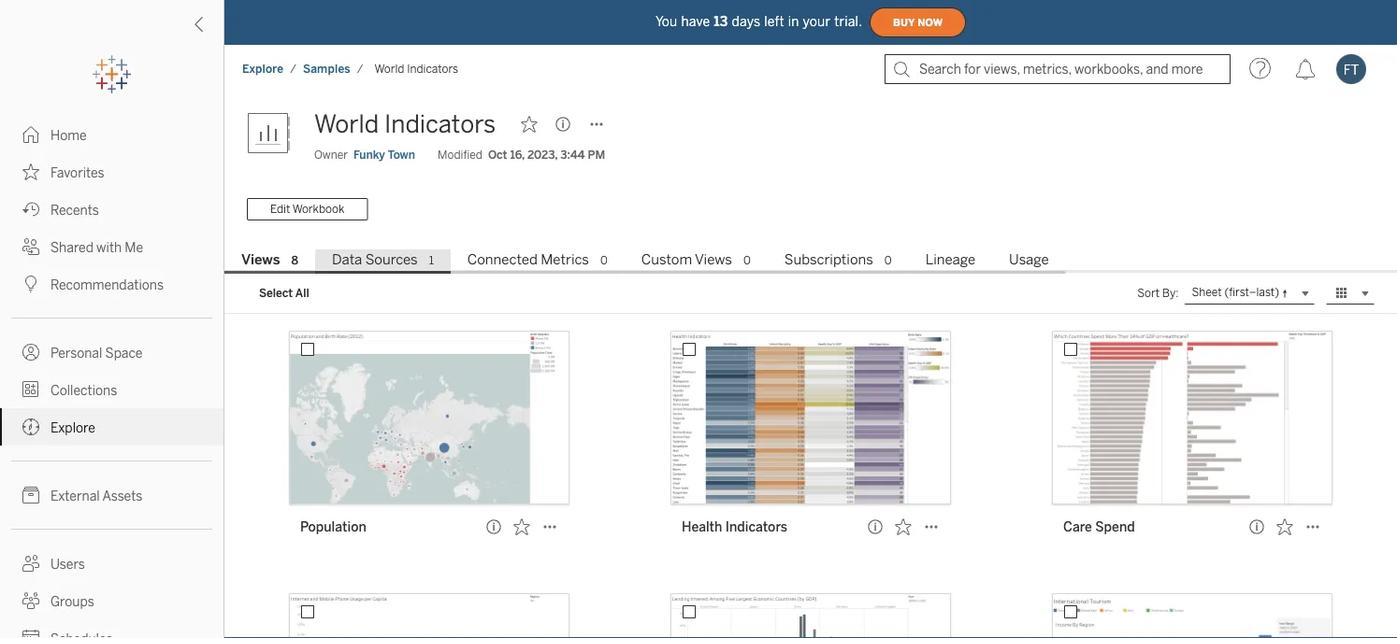 Task type: locate. For each thing, give the bounding box(es) containing it.
left
[[764, 14, 785, 29]]

(first–last)
[[1225, 286, 1280, 299]]

0 horizontal spatial 0
[[600, 254, 608, 267]]

0 for views
[[744, 254, 751, 267]]

0 vertical spatial explore
[[242, 62, 284, 76]]

/
[[290, 62, 296, 76], [357, 62, 363, 76]]

explore inside the main navigation. press the up and down arrow keys to access links. element
[[51, 420, 95, 436]]

sheet (first–last) button
[[1185, 282, 1315, 305]]

13
[[714, 14, 728, 29]]

subscriptions
[[785, 252, 873, 268]]

indicators
[[407, 62, 458, 76], [384, 110, 496, 139], [726, 520, 788, 535]]

pm
[[588, 148, 605, 162]]

0 vertical spatial indicators
[[407, 62, 458, 76]]

select
[[259, 287, 293, 300]]

shared
[[51, 240, 93, 255]]

1 horizontal spatial 0
[[744, 254, 751, 267]]

sheet
[[1192, 286, 1222, 299]]

8
[[291, 254, 298, 267]]

1 vertical spatial world
[[314, 110, 379, 139]]

edit workbook
[[270, 203, 344, 216]]

0 right subscriptions
[[885, 254, 892, 267]]

1 horizontal spatial views
[[695, 252, 732, 268]]

explore down collections
[[51, 420, 95, 436]]

0 horizontal spatial explore link
[[0, 409, 224, 446]]

in
[[788, 14, 799, 29]]

space
[[105, 346, 143, 361]]

1 / from the left
[[290, 62, 296, 76]]

all
[[295, 287, 309, 300]]

users
[[51, 557, 85, 572]]

with
[[96, 240, 122, 255]]

1 0 from the left
[[600, 254, 608, 267]]

/ left samples link at left top
[[290, 62, 296, 76]]

owner funky town
[[314, 148, 415, 162]]

2023,
[[527, 148, 558, 162]]

2 vertical spatial indicators
[[726, 520, 788, 535]]

explore link left samples link at left top
[[241, 61, 285, 77]]

navigation panel element
[[0, 56, 224, 639]]

explore link
[[241, 61, 285, 77], [0, 409, 224, 446]]

sheet (first–last)
[[1192, 286, 1280, 299]]

0 horizontal spatial explore
[[51, 420, 95, 436]]

16,
[[510, 148, 525, 162]]

world indicators element
[[369, 62, 464, 76]]

2 0 from the left
[[744, 254, 751, 267]]

explore for explore / samples /
[[242, 62, 284, 76]]

explore for explore
[[51, 420, 95, 436]]

0 vertical spatial explore link
[[241, 61, 285, 77]]

town
[[388, 148, 415, 162]]

world
[[375, 62, 404, 76], [314, 110, 379, 139]]

views right custom
[[695, 252, 732, 268]]

explore link down collections
[[0, 409, 224, 446]]

2 / from the left
[[357, 62, 363, 76]]

world right samples
[[375, 62, 404, 76]]

1 vertical spatial world indicators
[[314, 110, 496, 139]]

now
[[918, 17, 943, 28]]

world indicators
[[375, 62, 458, 76], [314, 110, 496, 139]]

external assets link
[[0, 477, 224, 514]]

collections link
[[0, 371, 224, 409]]

modified oct 16, 2023, 3:44 pm
[[438, 148, 605, 162]]

explore left samples link at left top
[[242, 62, 284, 76]]

buy now
[[893, 17, 943, 28]]

/ right samples
[[357, 62, 363, 76]]

world inside main content
[[314, 110, 379, 139]]

0 horizontal spatial /
[[290, 62, 296, 76]]

sort
[[1138, 287, 1160, 300]]

usage
[[1009, 252, 1049, 268]]

custom views
[[641, 252, 732, 268]]

connected metrics
[[468, 252, 589, 268]]

owner
[[314, 148, 348, 162]]

home
[[51, 128, 87, 143]]

recommendations link
[[0, 266, 224, 303]]

shared with me
[[51, 240, 143, 255]]

0 vertical spatial world indicators
[[375, 62, 458, 76]]

favorites link
[[0, 153, 224, 191]]

me
[[125, 240, 143, 255]]

world up owner
[[314, 110, 379, 139]]

1 horizontal spatial explore
[[242, 62, 284, 76]]

funky town link
[[354, 147, 415, 164]]

0 right 'custom views'
[[744, 254, 751, 267]]

samples
[[303, 62, 351, 76]]

2 horizontal spatial 0
[[885, 254, 892, 267]]

1 vertical spatial explore
[[51, 420, 95, 436]]

0
[[600, 254, 608, 267], [744, 254, 751, 267], [885, 254, 892, 267]]

explore
[[242, 62, 284, 76], [51, 420, 95, 436]]

personal
[[51, 346, 102, 361]]

samples link
[[302, 61, 351, 77]]

buy
[[893, 17, 915, 28]]

you
[[656, 14, 678, 29]]

sort by:
[[1138, 287, 1179, 300]]

your
[[803, 14, 831, 29]]

explore / samples /
[[242, 62, 363, 76]]

views left 8
[[241, 252, 280, 268]]

care spend
[[1064, 520, 1135, 535]]

workbook image
[[247, 106, 303, 162]]

2 views from the left
[[695, 252, 732, 268]]

recommendations
[[51, 277, 164, 293]]

trial.
[[834, 14, 863, 29]]

buy now button
[[870, 7, 966, 37]]

0 right metrics
[[600, 254, 608, 267]]

1 horizontal spatial /
[[357, 62, 363, 76]]

by:
[[1162, 287, 1179, 300]]

select all button
[[247, 282, 321, 305]]

0 horizontal spatial views
[[241, 252, 280, 268]]

users link
[[0, 545, 224, 583]]

1 horizontal spatial explore link
[[241, 61, 285, 77]]

views
[[241, 252, 280, 268], [695, 252, 732, 268]]



Task type: describe. For each thing, give the bounding box(es) containing it.
data
[[332, 252, 362, 268]]

1
[[429, 254, 434, 267]]

connected
[[468, 252, 538, 268]]

world indicators inside main content
[[314, 110, 496, 139]]

3:44
[[561, 148, 585, 162]]

external assets
[[51, 489, 142, 504]]

sources
[[365, 252, 418, 268]]

health indicators
[[682, 520, 788, 535]]

recents link
[[0, 191, 224, 228]]

you have 13 days left in your trial.
[[656, 14, 863, 29]]

data sources
[[332, 252, 418, 268]]

care
[[1064, 520, 1092, 535]]

personal space link
[[0, 334, 224, 371]]

0 vertical spatial world
[[375, 62, 404, 76]]

shared with me link
[[0, 228, 224, 266]]

1 vertical spatial indicators
[[384, 110, 496, 139]]

funky
[[354, 148, 385, 162]]

grid view image
[[1334, 285, 1351, 302]]

personal space
[[51, 346, 143, 361]]

edit workbook button
[[247, 198, 368, 221]]

favorites
[[51, 165, 104, 181]]

oct
[[488, 148, 507, 162]]

have
[[681, 14, 710, 29]]

home link
[[0, 116, 224, 153]]

1 vertical spatial explore link
[[0, 409, 224, 446]]

external
[[51, 489, 100, 504]]

health
[[682, 520, 723, 535]]

select all
[[259, 287, 309, 300]]

modified
[[438, 148, 483, 162]]

days
[[732, 14, 761, 29]]

sub-spaces tab list
[[224, 250, 1397, 274]]

groups
[[51, 594, 94, 610]]

spend
[[1096, 520, 1135, 535]]

main navigation. press the up and down arrow keys to access links. element
[[0, 116, 224, 639]]

groups link
[[0, 583, 224, 620]]

recents
[[51, 203, 99, 218]]

assets
[[102, 489, 142, 504]]

world indicators main content
[[224, 94, 1397, 639]]

0 for metrics
[[600, 254, 608, 267]]

metrics
[[541, 252, 589, 268]]

3 0 from the left
[[885, 254, 892, 267]]

custom
[[641, 252, 692, 268]]

workbook
[[292, 203, 344, 216]]

collections
[[51, 383, 117, 398]]

population
[[300, 520, 366, 535]]

Search for views, metrics, workbooks, and more text field
[[885, 54, 1231, 84]]

edit
[[270, 203, 290, 216]]

1 views from the left
[[241, 252, 280, 268]]

lineage
[[926, 252, 976, 268]]



Task type: vqa. For each thing, say whether or not it's contained in the screenshot.
second | from right
no



